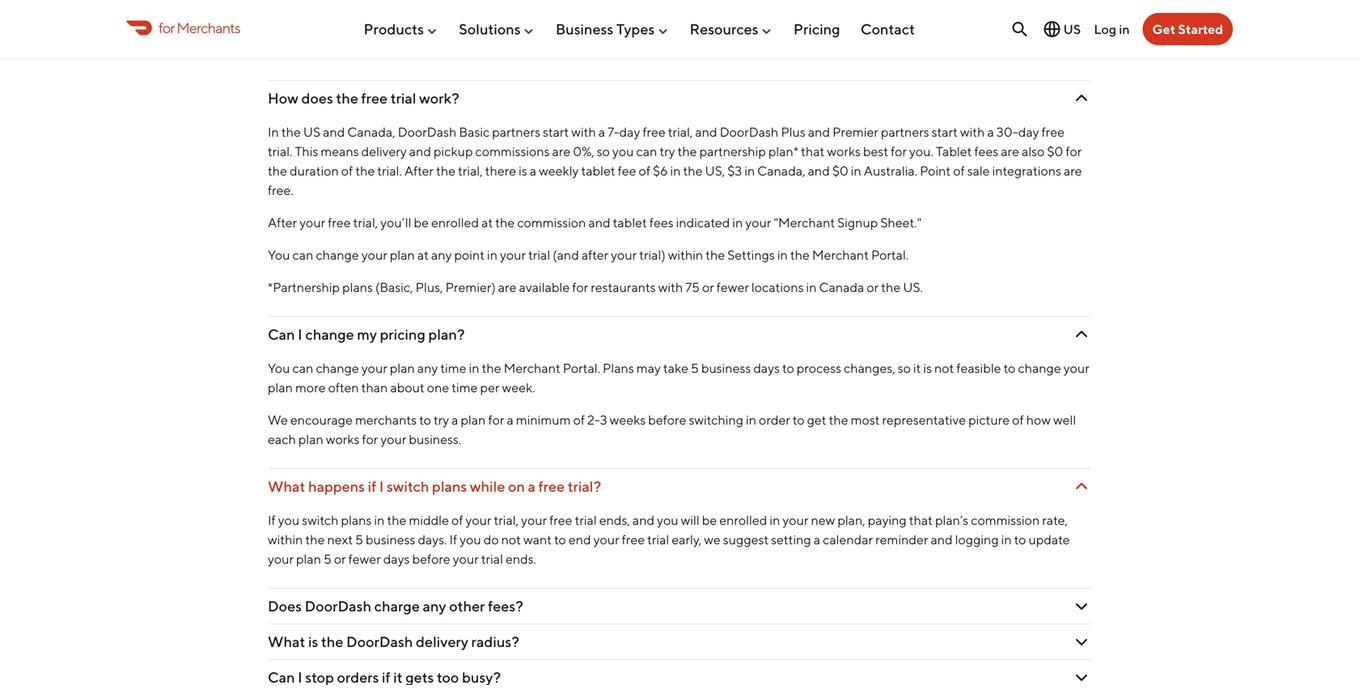 Task type: describe. For each thing, give the bounding box(es) containing it.
1 horizontal spatial portal.
[[872, 247, 909, 263]]

of left $6
[[639, 163, 651, 178]]

for down merchants on the left bottom of the page
[[362, 432, 378, 447]]

plan up we
[[268, 380, 293, 395]]

service
[[897, 4, 937, 20]]

0 vertical spatial if
[[268, 513, 276, 528]]

1 horizontal spatial merchant
[[813, 247, 869, 263]]

0 vertical spatial within
[[668, 247, 704, 263]]

1 vertical spatial $0
[[1048, 144, 1064, 159]]

1 vertical spatial i
[[379, 478, 384, 495]]

dashpass down allows
[[1021, 4, 1077, 20]]

1 vertical spatial order
[[331, 24, 362, 39]]

0 horizontal spatial commission
[[518, 215, 586, 230]]

businesses
[[516, 24, 578, 39]]

change for you can change your plan any time in the merchant portal. plans may take 5 business days to process changes, so it is not feasible to change your plan more often than about one time per week.
[[316, 360, 359, 376]]

contact link
[[861, 14, 915, 44]]

if
[[368, 478, 377, 495]]

the down pickup
[[436, 163, 456, 178]]

resources
[[690, 20, 759, 38]]

doordash down frequently
[[722, 24, 781, 39]]

pricing
[[380, 326, 426, 343]]

trial up end
[[575, 513, 597, 528]]

next
[[327, 532, 353, 547]]

trial left (and
[[529, 247, 551, 263]]

one
[[427, 380, 449, 395]]

plan*
[[769, 144, 799, 159]]

plans inside if you switch plans in the middle of your trial, your free trial ends, and you will be enrolled in your new plan, paying that plan's commission rate, within the next 5 business days. if you do not want to end your free trial early, we suggest setting a calendar reminder and logging in to update your plan 5 or fewer days before your trial ends.
[[341, 513, 372, 528]]

your up settings
[[746, 215, 772, 230]]

try inside in the us and canada, doordash basic partners start with a 7-day free trial, and doordash plus and premier partners start with a 30-day free trial. this means delivery and pickup commissions are 0%, so you can try the partnership plan* that works best for you. tablet fees are also $0 for the duration of the trial. after the trial, there is a weekly tablet fee of $6 in the us, $3 in canada, and $0 in australia. point of sale integrations are free.
[[660, 144, 676, 159]]

minimum
[[516, 412, 571, 428]]

plan?
[[429, 326, 465, 343]]

1 vertical spatial orders
[[982, 24, 1019, 39]]

1 vertical spatial after
[[268, 215, 297, 230]]

a left 7-
[[599, 124, 606, 139]]

doordash up partnership
[[720, 124, 779, 139]]

0 horizontal spatial fees
[[650, 215, 674, 230]]

if you switch plans in the middle of your trial, your free trial ends, and you will be enrolled in your new plan, paying that plan's commission rate, within the next 5 business days. if you do not want to end your free trial early, we suggest setting a calendar reminder and logging in to update your plan 5 or fewer days before your trial ends.
[[268, 513, 1071, 567]]

2 vertical spatial customers
[[268, 24, 328, 39]]

2 vertical spatial any
[[423, 598, 447, 615]]

dashpass up because
[[992, 0, 1048, 0]]

started
[[1179, 21, 1224, 37]]

to inside increase sales by tapping into dashpass subscribers, customers who order more frequently and place larger orders, on average. dashpass allows the most engaged doordash customers to place orders from your business with a $0 delivery fee and reduced service fees. because dashpass customers order more often, and dashpass businesses get increased visibility in doordash marketplace, you'll likely get more orders and repeat customers. dashpass is included in
[[499, 4, 511, 20]]

changes,
[[844, 360, 896, 376]]

the left us,
[[684, 163, 703, 178]]

ends,
[[600, 513, 630, 528]]

types
[[617, 20, 655, 38]]

chevron down image for does doordash charge any other fees?
[[1073, 597, 1092, 616]]

1 horizontal spatial 5
[[355, 532, 363, 547]]

1 vertical spatial plans
[[432, 478, 467, 495]]

marketplace,
[[784, 24, 859, 39]]

for right also
[[1066, 144, 1082, 159]]

1 vertical spatial trial.
[[378, 163, 402, 178]]

from
[[587, 4, 614, 20]]

the inside increase sales by tapping into dashpass subscribers, customers who order more frequently and place larger orders, on average. dashpass allows the most engaged doordash customers to place orders from your business with a $0 delivery fee and reduced service fees. because dashpass customers order more often, and dashpass businesses get increased visibility in doordash marketplace, you'll likely get more orders and repeat customers. dashpass is included in
[[268, 4, 287, 20]]

weekly
[[539, 163, 579, 178]]

likely
[[895, 24, 925, 39]]

update
[[1029, 532, 1071, 547]]

1 day from the left
[[620, 124, 641, 139]]

plus,
[[416, 280, 443, 295]]

1 horizontal spatial or
[[703, 280, 715, 295]]

1 vertical spatial tablet
[[613, 215, 647, 230]]

(basic,
[[376, 280, 413, 295]]

or inside if you switch plans in the middle of your trial, your free trial ends, and you will be enrolled in your new plan, paying that plan's commission rate, within the next 5 business days. if you do not want to end your free trial early, we suggest setting a calendar reminder and logging in to update your plan 5 or fewer days before your trial ends.
[[334, 552, 346, 567]]

5 inside you can change your plan any time in the merchant portal. plans may take 5 business days to process changes, so it is not feasible to change your plan more often than about one time per week.
[[691, 360, 699, 376]]

$3
[[728, 163, 743, 178]]

2 day from the left
[[1019, 124, 1040, 139]]

fee inside in the us and canada, doordash basic partners start with a 7-day free trial, and doordash plus and premier partners start with a 30-day free trial. this means delivery and pickup commissions are 0%, so you can try the partnership plan* that works best for you. tablet fees are also $0 for the duration of the trial. after the trial, there is a weekly tablet fee of $6 in the us, $3 in canada, and $0 in australia. point of sale integrations are free.
[[618, 163, 637, 178]]

business inside you can change your plan any time in the merchant portal. plans may take 5 business days to process changes, so it is not feasible to change your plan more often than about one time per week.
[[702, 360, 751, 376]]

free up also
[[1042, 124, 1065, 139]]

fees?
[[488, 598, 524, 615]]

more up resources
[[691, 0, 722, 0]]

can i change my pricing plan?
[[268, 326, 465, 343]]

1 start from the left
[[543, 124, 569, 139]]

suggest
[[724, 532, 769, 547]]

do
[[484, 532, 499, 547]]

0 vertical spatial premier
[[522, 43, 571, 59]]

after your free trial, you'll be enrolled at the commission and tablet fees indicated in your "merchant signup sheet."
[[268, 215, 925, 230]]

of left the 2-
[[574, 412, 585, 428]]

enrolled inside if you switch plans in the middle of your trial, your free trial ends, and you will be enrolled in your new plan, paying that plan's commission rate, within the next 5 business days. if you do not want to end your free trial early, we suggest setting a calendar reminder and logging in to update your plan 5 or fewer days before your trial ends.
[[720, 513, 768, 528]]

1 vertical spatial at
[[418, 247, 429, 263]]

the left the next
[[306, 532, 325, 547]]

of left sale
[[954, 163, 965, 178]]

repeat
[[1046, 24, 1084, 39]]

orders,
[[881, 0, 921, 0]]

does doordash charge any other fees?
[[268, 598, 524, 615]]

that inside in the us and canada, doordash basic partners start with a 7-day free trial, and doordash plus and premier partners start with a 30-day free trial. this means delivery and pickup commissions are 0%, so you can try the partnership plan* that works best for you. tablet fees are also $0 for the duration of the trial. after the trial, there is a weekly tablet fee of $6 in the us, $3 in canada, and $0 in australia. point of sale integrations are free.
[[801, 144, 825, 159]]

your up the than
[[362, 360, 388, 376]]

a left "30-"
[[988, 124, 995, 139]]

locations
[[752, 280, 804, 295]]

1 vertical spatial time
[[452, 380, 478, 395]]

plus inside in the us and canada, doordash basic partners start with a 7-day free trial, and doordash plus and premier partners start with a 30-day free trial. this means delivery and pickup commissions are 0%, so you can try the partnership plan* that works best for you. tablet fees are also $0 for the duration of the trial. after the trial, there is a weekly tablet fee of $6 in the us, $3 in canada, and $0 in australia. point of sale integrations are free.
[[781, 124, 806, 139]]

more down fees.
[[949, 24, 979, 39]]

in the us and canada, doordash basic partners start with a 7-day free trial, and doordash plus and premier partners start with a 30-day free trial. this means delivery and pickup commissions are 0%, so you can try the partnership plan* that works best for you. tablet fees are also $0 for the duration of the trial. after the trial, there is a weekly tablet fee of $6 in the us, $3 in canada, and $0 in australia. point of sale integrations are free.
[[268, 124, 1083, 198]]

trial left work?
[[391, 89, 416, 107]]

the left middle on the bottom of page
[[387, 513, 407, 528]]

$0 inside increase sales by tapping into dashpass subscribers, customers who order more frequently and place larger orders, on average. dashpass allows the most engaged doordash customers to place orders from your business with a $0 delivery fee and reduced service fees. because dashpass customers order more often, and dashpass businesses get increased visibility in doordash marketplace, you'll likely get more orders and repeat customers. dashpass is included in
[[734, 4, 750, 20]]

week.
[[502, 380, 535, 395]]

partnership
[[700, 144, 766, 159]]

chevron down image for what happens if i switch plans while on a free trial?
[[1073, 477, 1092, 496]]

for down you can change your plan at any point in your trial (and after your trial) within the settings in the merchant portal.
[[573, 280, 589, 295]]

trial down do
[[482, 552, 503, 567]]

your up (basic,
[[362, 247, 388, 263]]

1 partners from the left
[[492, 124, 541, 139]]

chevron down image for what is the doordash delivery radius?
[[1073, 632, 1092, 652]]

your up other
[[453, 552, 479, 567]]

will
[[681, 513, 700, 528]]

business inside if you switch plans in the middle of your trial, your free trial ends, and you will be enrolled in your new plan, paying that plan's commission rate, within the next 5 business days. if you do not want to end your free trial early, we suggest setting a calendar reminder and logging in to update your plan 5 or fewer days before your trial ends.
[[366, 532, 416, 547]]

restaurants
[[591, 280, 656, 295]]

your up well
[[1064, 360, 1090, 376]]

0 vertical spatial any
[[431, 247, 452, 263]]

us inside in the us and canada, doordash basic partners start with a 7-day free trial, and doordash plus and premier partners start with a 30-day free trial. this means delivery and pickup commissions are 0%, so you can try the partnership plan* that works best for you. tablet fees are also $0 for the duration of the trial. after the trial, there is a weekly tablet fee of $6 in the us, $3 in canada, and $0 in australia. point of sale integrations are free.
[[303, 124, 321, 139]]

you for you can change your plan at any point in your trial (and after your trial) within the settings in the merchant portal.
[[268, 247, 290, 263]]

7-
[[608, 124, 620, 139]]

products
[[364, 20, 424, 38]]

the down the there
[[496, 215, 515, 230]]

1 vertical spatial if
[[450, 532, 457, 547]]

1 vertical spatial you'll
[[381, 215, 412, 230]]

free down ends,
[[622, 532, 645, 547]]

sheet."
[[881, 215, 922, 230]]

free right does on the top left
[[361, 89, 388, 107]]

0 vertical spatial fewer
[[717, 280, 750, 295]]

more down tapping
[[364, 24, 395, 39]]

log in
[[1095, 21, 1130, 37]]

0 vertical spatial plans
[[342, 280, 373, 295]]

you can change your plan at any point in your trial (and after your trial) within the settings in the merchant portal.
[[268, 247, 909, 263]]

business
[[556, 20, 614, 38]]

before inside we encourage merchants to try a plan for a minimum of 2-3 weeks before switching in order to get the most representative picture of how well each plan works for your business.
[[649, 412, 687, 428]]

your up setting
[[783, 513, 809, 528]]

in inside we encourage merchants to try a plan for a minimum of 2-3 weeks before switching in order to get the most representative picture of how well each plan works for your business.
[[746, 412, 757, 428]]

your up does
[[268, 552, 294, 567]]

chevron down button
[[268, 660, 1092, 686]]

visibility
[[661, 24, 707, 39]]

the inside we encourage merchants to try a plan for a minimum of 2-3 weeks before switching in order to get the most representative picture of how well each plan works for your business.
[[829, 412, 849, 428]]

1 vertical spatial place
[[514, 4, 545, 20]]

you can change your plan any time in the merchant portal. plans may take 5 business days to process changes, so it is not feasible to change your plan more often than about one time per week.
[[268, 360, 1090, 395]]

2 partners from the left
[[881, 124, 930, 139]]

included
[[402, 43, 453, 59]]

doordash down the does doordash charge any other fees?
[[346, 633, 413, 651]]

what for what happens if i switch plans while on a free trial?
[[268, 478, 305, 495]]

with up '0%,'
[[572, 124, 596, 139]]

1 vertical spatial on
[[508, 478, 525, 495]]

you'll inside increase sales by tapping into dashpass subscribers, customers who order more frequently and place larger orders, on average. dashpass allows the most engaged doordash customers to place orders from your business with a $0 delivery fee and reduced service fees. because dashpass customers order more often, and dashpass businesses get increased visibility in doordash marketplace, you'll likely get more orders and repeat customers. dashpass is included in
[[862, 24, 893, 39]]

1 horizontal spatial at
[[482, 215, 493, 230]]

free up $6
[[643, 124, 666, 139]]

for left merchants at the left of the page
[[159, 19, 175, 36]]

we
[[268, 412, 288, 428]]

because
[[969, 4, 1019, 20]]

with up tablet
[[961, 124, 985, 139]]

not inside you can change your plan any time in the merchant portal. plans may take 5 business days to process changes, so it is not feasible to change your plan more often than about one time per week.
[[935, 360, 955, 376]]

what for what is the doordash delivery radius?
[[268, 633, 305, 651]]

products link
[[364, 14, 439, 44]]

2 vertical spatial $0
[[833, 163, 849, 178]]

tablet
[[937, 144, 973, 159]]

most for representative
[[851, 412, 880, 428]]

for down per
[[489, 412, 505, 428]]

a left weekly
[[530, 163, 537, 178]]

the down means
[[356, 163, 375, 178]]

your right point
[[500, 247, 526, 263]]

doordash right does
[[305, 598, 372, 615]]

the left us.
[[882, 280, 901, 295]]

your inside increase sales by tapping into dashpass subscribers, customers who order more frequently and place larger orders, on average. dashpass allows the most engaged doordash customers to place orders from your business with a $0 delivery fee and reduced service fees. because dashpass customers order more often, and dashpass businesses get increased visibility in doordash marketplace, you'll likely get more orders and repeat customers. dashpass is included in
[[617, 4, 643, 20]]

with left 75
[[659, 280, 683, 295]]

change for can i change my pricing plan?
[[305, 326, 354, 343]]

take
[[664, 360, 689, 376]]

get inside we encourage merchants to try a plan for a minimum of 2-3 weeks before switching in order to get the most representative picture of how well each plan works for your business.
[[808, 412, 827, 428]]

0 vertical spatial order
[[657, 0, 689, 0]]

dashpass down the products
[[333, 43, 389, 59]]

solutions link
[[459, 14, 536, 44]]

dashpass down subscribers,
[[458, 24, 514, 39]]

after inside in the us and canada, doordash basic partners start with a 7-day free trial, and doordash plus and premier partners start with a 30-day free trial. this means delivery and pickup commissions are 0%, so you can try the partnership plan* that works best for you. tablet fees are also $0 for the duration of the trial. after the trial, there is a weekly tablet fee of $6 in the us, $3 in canada, and $0 in australia. point of sale integrations are free.
[[405, 163, 434, 178]]

try inside we encourage merchants to try a plan for a minimum of 2-3 weeks before switching in order to get the most representative picture of how well each plan works for your business.
[[434, 412, 449, 428]]

picture
[[969, 412, 1010, 428]]

30-
[[997, 124, 1019, 139]]

about
[[391, 380, 425, 395]]

resources link
[[690, 14, 774, 44]]

by
[[350, 0, 364, 0]]

canada
[[820, 280, 865, 295]]

are down "30-"
[[1002, 144, 1020, 159]]

change up the how
[[1019, 360, 1062, 376]]

a up business.
[[452, 412, 459, 428]]

doordash up pickup
[[398, 124, 457, 139]]

the up free.
[[268, 163, 287, 178]]

the right does on the top left
[[336, 89, 359, 107]]

best
[[864, 144, 889, 159]]

can for point
[[293, 247, 314, 263]]

who
[[630, 0, 655, 0]]

0 vertical spatial time
[[441, 360, 467, 376]]

works inside we encourage merchants to try a plan for a minimum of 2-3 weeks before switching in order to get the most representative picture of how well each plan works for your business.
[[326, 432, 360, 447]]

a inside increase sales by tapping into dashpass subscribers, customers who order more frequently and place larger orders, on average. dashpass allows the most engaged doordash customers to place orders from your business with a $0 delivery fee and reduced service fees. because dashpass customers order more often, and dashpass businesses get increased visibility in doordash marketplace, you'll likely get more orders and repeat customers. dashpass is included in
[[724, 4, 731, 20]]

chevron down image for how does the free trial work?
[[1073, 88, 1092, 108]]

2 vertical spatial delivery
[[416, 633, 469, 651]]

representative
[[883, 412, 967, 428]]

the down "merchant
[[791, 247, 810, 263]]

integrations
[[993, 163, 1062, 178]]

trial)
[[640, 247, 666, 263]]

your left trial) at the top left of the page
[[611, 247, 637, 263]]

each
[[268, 432, 296, 447]]

a left minimum
[[507, 412, 514, 428]]

point
[[455, 247, 485, 263]]

0 horizontal spatial be
[[414, 215, 429, 230]]

0 horizontal spatial 5
[[324, 552, 332, 567]]

merchants
[[355, 412, 417, 428]]

sales
[[319, 0, 348, 0]]

of down means
[[342, 163, 353, 178]]

the right in
[[282, 124, 301, 139]]

dashpass up "solutions"
[[439, 0, 494, 0]]

plan's
[[936, 513, 969, 528]]

to left end
[[555, 532, 566, 547]]

your up do
[[466, 513, 492, 528]]

0 vertical spatial us
[[1064, 21, 1082, 37]]

settings
[[728, 247, 775, 263]]

0 horizontal spatial get
[[581, 24, 600, 39]]

doordash down tapping
[[375, 4, 434, 20]]

of left the how
[[1013, 412, 1024, 428]]

fees inside in the us and canada, doordash basic partners start with a 7-day free trial, and doordash plus and premier partners start with a 30-day free trial. this means delivery and pickup commissions are 0%, so you can try the partnership plan* that works best for you. tablet fees are also $0 for the duration of the trial. after the trial, there is a weekly tablet fee of $6 in the us, $3 in canada, and $0 in australia. point of sale integrations are free.
[[975, 144, 999, 159]]

the down the does doordash charge any other fees?
[[321, 633, 344, 651]]

new
[[811, 513, 836, 528]]

plan down encourage
[[299, 432, 324, 447]]

while
[[470, 478, 505, 495]]

before inside if you switch plans in the middle of your trial, your free trial ends, and you will be enrolled in your new plan, paying that plan's commission rate, within the next 5 business days. if you do not want to end your free trial early, we suggest setting a calendar reminder and logging in to update your plan 5 or fewer days before your trial ends.
[[412, 552, 451, 567]]

paying
[[868, 513, 907, 528]]

setting
[[772, 532, 812, 547]]

your down duration
[[300, 215, 326, 230]]

to down process
[[793, 412, 805, 428]]

we
[[704, 532, 721, 547]]

0 vertical spatial trial.
[[268, 144, 293, 159]]

fee inside increase sales by tapping into dashpass subscribers, customers who order more frequently and place larger orders, on average. dashpass allows the most engaged doordash customers to place orders from your business with a $0 delivery fee and reduced service fees. because dashpass customers order more often, and dashpass businesses get increased visibility in doordash marketplace, you'll likely get more orders and repeat customers. dashpass is included in
[[800, 4, 819, 20]]

are right integrations
[[1064, 163, 1083, 178]]

in inside you can change your plan any time in the merchant portal. plans may take 5 business days to process changes, so it is not feasible to change your plan more often than about one time per week.
[[469, 360, 480, 376]]

1 vertical spatial canada,
[[758, 163, 806, 178]]

within inside if you switch plans in the middle of your trial, your free trial ends, and you will be enrolled in your new plan, paying that plan's commission rate, within the next 5 business days. if you do not want to end your free trial early, we suggest setting a calendar reminder and logging in to update your plan 5 or fewer days before your trial ends.
[[268, 532, 303, 547]]

are right premier)
[[498, 280, 517, 295]]

your up want
[[521, 513, 547, 528]]

premier)
[[446, 280, 496, 295]]

middle
[[409, 513, 449, 528]]

are up weekly
[[552, 144, 571, 159]]

not inside if you switch plans in the middle of your trial, your free trial ends, and you will be enrolled in your new plan, paying that plan's commission rate, within the next 5 business days. if you do not want to end your free trial early, we suggest setting a calendar reminder and logging in to update your plan 5 or fewer days before your trial ends.
[[502, 532, 521, 547]]

log
[[1095, 21, 1117, 37]]



Task type: locate. For each thing, give the bounding box(es) containing it.
switching
[[689, 412, 744, 428]]

the down indicated
[[706, 247, 725, 263]]

1 vertical spatial before
[[412, 552, 451, 567]]

0 horizontal spatial plus
[[468, 43, 494, 59]]

so inside in the us and canada, doordash basic partners start with a 7-day free trial, and doordash plus and premier partners start with a 30-day free trial. this means delivery and pickup commissions are 0%, so you can try the partnership plan* that works best for you. tablet fees are also $0 for the duration of the trial. after the trial, there is a weekly tablet fee of $6 in the us, $3 in canada, and $0 in australia. point of sale integrations are free.
[[597, 144, 610, 159]]

time up one
[[441, 360, 467, 376]]

fees up sale
[[975, 144, 999, 159]]

chevron down image
[[1073, 597, 1092, 616], [1073, 632, 1092, 652], [1073, 668, 1092, 686]]

1 horizontal spatial fee
[[800, 4, 819, 20]]

0 horizontal spatial you'll
[[381, 215, 412, 230]]

1 vertical spatial merchant
[[504, 360, 561, 376]]

premier
[[522, 43, 571, 59], [833, 124, 879, 139]]

that inside if you switch plans in the middle of your trial, your free trial ends, and you will be enrolled in your new plan, paying that plan's commission rate, within the next 5 business days. if you do not want to end your free trial early, we suggest setting a calendar reminder and logging in to update your plan 5 or fewer days before your trial ends.
[[910, 513, 933, 528]]

be up plus,
[[414, 215, 429, 230]]

1 chevron down image from the top
[[1073, 597, 1092, 616]]

available
[[519, 280, 570, 295]]

engaged
[[321, 4, 373, 20]]

0 horizontal spatial merchant
[[504, 360, 561, 376]]

0 vertical spatial fee
[[800, 4, 819, 20]]

us,
[[706, 163, 725, 178]]

0 vertical spatial you'll
[[862, 24, 893, 39]]

free down duration
[[328, 215, 351, 230]]

2 vertical spatial plans
[[341, 513, 372, 528]]

us.
[[904, 280, 924, 295]]

2 horizontal spatial or
[[867, 280, 879, 295]]

to right feasible at right bottom
[[1004, 360, 1016, 376]]

most inside increase sales by tapping into dashpass subscribers, customers who order more frequently and place larger orders, on average. dashpass allows the most engaged doordash customers to place orders from your business with a $0 delivery fee and reduced service fees. because dashpass customers order more often, and dashpass businesses get increased visibility in doordash marketplace, you'll likely get more orders and repeat customers. dashpass is included in
[[290, 4, 319, 20]]

on
[[923, 0, 938, 0], [508, 478, 525, 495]]

plans left (basic,
[[342, 280, 373, 295]]

delivery down other
[[416, 633, 469, 651]]

1 horizontal spatial commission
[[972, 513, 1040, 528]]

merchant inside you can change your plan any time in the merchant portal. plans may take 5 business days to process changes, so it is not feasible to change your plan more often than about one time per week.
[[504, 360, 561, 376]]

1 horizontal spatial partners
[[881, 124, 930, 139]]

with
[[697, 4, 722, 20], [572, 124, 596, 139], [961, 124, 985, 139], [659, 280, 683, 295]]

0 horizontal spatial $0
[[734, 4, 750, 20]]

most inside we encourage merchants to try a plan for a minimum of 2-3 weeks before switching in order to get the most representative picture of how well each plan works for your business.
[[851, 412, 880, 428]]

tablet
[[582, 163, 616, 178], [613, 215, 647, 230]]

plan down per
[[461, 412, 486, 428]]

enrolled up suggest
[[720, 513, 768, 528]]

2-
[[588, 412, 600, 428]]

business inside increase sales by tapping into dashpass subscribers, customers who order more frequently and place larger orders, on average. dashpass allows the most engaged doordash customers to place orders from your business with a $0 delivery fee and reduced service fees. because dashpass customers order more often, and dashpass businesses get increased visibility in doordash marketplace, you'll likely get more orders and repeat customers. dashpass is included in
[[645, 4, 695, 20]]

most down increase
[[290, 4, 319, 20]]

rate,
[[1043, 513, 1068, 528]]

you down 'can'
[[268, 360, 290, 376]]

1 horizontal spatial days
[[754, 360, 780, 376]]

1 horizontal spatial place
[[811, 0, 842, 0]]

0 vertical spatial at
[[482, 215, 493, 230]]

commissions
[[476, 144, 550, 159]]

most
[[290, 4, 319, 20], [851, 412, 880, 428]]

us right the globe line image
[[1064, 21, 1082, 37]]

you inside you can change your plan any time in the merchant portal. plans may take 5 business days to process changes, so it is not feasible to change your plan more often than about one time per week.
[[268, 360, 290, 376]]

delivery inside increase sales by tapping into dashpass subscribers, customers who order more frequently and place larger orders, on average. dashpass allows the most engaged doordash customers to place orders from your business with a $0 delivery fee and reduced service fees. because dashpass customers order more often, and dashpass businesses get increased visibility in doordash marketplace, you'll likely get more orders and repeat customers. dashpass is included in
[[752, 4, 798, 20]]

your down who
[[617, 4, 643, 20]]

*partnership plans (basic, plus, premier) are available for restaurants with 75 or fewer locations in canada or the us.
[[268, 280, 924, 295]]

is inside in the us and canada, doordash basic partners start with a 7-day free trial, and doordash plus and premier partners start with a 30-day free trial. this means delivery and pickup commissions are 0%, so you can try the partnership plan* that works best for you. tablet fees are also $0 for the duration of the trial. after the trial, there is a weekly tablet fee of $6 in the us, $3 in canada, and $0 in australia. point of sale integrations are free.
[[519, 163, 528, 178]]

1 horizontal spatial customers
[[436, 4, 497, 20]]

0 vertical spatial delivery
[[752, 4, 798, 20]]

for up australia.
[[891, 144, 907, 159]]

place down subscribers,
[[514, 4, 545, 20]]

duration
[[290, 163, 339, 178]]

subscribers,
[[497, 0, 565, 0]]

on inside increase sales by tapping into dashpass subscribers, customers who order more frequently and place larger orders, on average. dashpass allows the most engaged doordash customers to place orders from your business with a $0 delivery fee and reduced service fees. because dashpass customers order more often, and dashpass businesses get increased visibility in doordash marketplace, you'll likely get more orders and repeat customers. dashpass is included in
[[923, 0, 938, 0]]

chevron down image inside button
[[1073, 668, 1092, 686]]

0 vertical spatial orders
[[547, 4, 584, 20]]

3 chevron down image from the top
[[1073, 477, 1092, 496]]

a right while
[[528, 478, 536, 495]]

plus down "solutions"
[[468, 43, 494, 59]]

1 horizontal spatial get
[[808, 412, 827, 428]]

get started
[[1153, 21, 1224, 37]]

0 vertical spatial days
[[754, 360, 780, 376]]

so inside you can change your plan any time in the merchant portal. plans may take 5 business days to process changes, so it is not feasible to change your plan more often than about one time per week.
[[898, 360, 911, 376]]

0 horizontal spatial i
[[298, 326, 303, 343]]

trial. down in
[[268, 144, 293, 159]]

orders up the business at top
[[547, 4, 584, 20]]

plan up the about
[[390, 360, 415, 376]]

trial?
[[568, 478, 602, 495]]

plus
[[468, 43, 494, 59], [781, 124, 806, 139]]

this
[[295, 144, 318, 159]]

plans down the business at top
[[573, 43, 606, 59]]

canada,
[[348, 124, 396, 139], [758, 163, 806, 178]]

0 horizontal spatial at
[[418, 247, 429, 263]]

what down each
[[268, 478, 305, 495]]

"merchant
[[774, 215, 836, 230]]

0 vertical spatial commission
[[518, 215, 586, 230]]

premier inside in the us and canada, doordash basic partners start with a 7-day free trial, and doordash plus and premier partners start with a 30-day free trial. this means delivery and pickup commissions are 0%, so you can try the partnership plan* that works best for you. tablet fees are also $0 for the duration of the trial. after the trial, there is a weekly tablet fee of $6 in the us, $3 in canada, and $0 in australia. point of sale integrations are free.
[[833, 124, 879, 139]]

in
[[268, 124, 279, 139]]

works
[[828, 144, 861, 159], [326, 432, 360, 447]]

get
[[1153, 21, 1176, 37]]

plan up (basic,
[[390, 247, 415, 263]]

0 vertical spatial so
[[597, 144, 610, 159]]

2 chevron down image from the top
[[1073, 632, 1092, 652]]

at up point
[[482, 215, 493, 230]]

plan inside if you switch plans in the middle of your trial, your free trial ends, and you will be enrolled in your new plan, paying that plan's commission rate, within the next 5 business days. if you do not want to end your free trial early, we suggest setting a calendar reminder and logging in to update your plan 5 or fewer days before your trial ends.
[[296, 552, 321, 567]]

can inside in the us and canada, doordash basic partners start with a 7-day free trial, and doordash plus and premier partners start with a 30-day free trial. this means delivery and pickup commissions are 0%, so you can try the partnership plan* that works best for you. tablet fees are also $0 for the duration of the trial. after the trial, there is a weekly tablet fee of $6 in the us, $3 in canada, and $0 in australia. point of sale integrations are free.
[[637, 144, 658, 159]]

to left update
[[1015, 532, 1027, 547]]

also
[[1022, 144, 1045, 159]]

$6
[[653, 163, 668, 178]]

1 vertical spatial customers
[[436, 4, 497, 20]]

1 vertical spatial us
[[303, 124, 321, 139]]

change
[[316, 247, 359, 263], [305, 326, 354, 343], [316, 360, 359, 376], [1019, 360, 1062, 376]]

get down process
[[808, 412, 827, 428]]

with inside increase sales by tapping into dashpass subscribers, customers who order more frequently and place larger orders, on average. dashpass allows the most engaged doordash customers to place orders from your business with a $0 delivery fee and reduced service fees. because dashpass customers order more often, and dashpass businesses get increased visibility in doordash marketplace, you'll likely get more orders and repeat customers. dashpass is included in
[[697, 4, 722, 20]]

0 vertical spatial most
[[290, 4, 319, 20]]

free up end
[[550, 513, 573, 528]]

portal. down sheet."
[[872, 247, 909, 263]]

your inside we encourage merchants to try a plan for a minimum of 2-3 weeks before switching in order to get the most representative picture of how well each plan works for your business.
[[381, 432, 407, 447]]

plus up plan*
[[781, 124, 806, 139]]

of right middle on the bottom of page
[[452, 513, 463, 528]]

0 vertical spatial tablet
[[582, 163, 616, 178]]

for
[[159, 19, 175, 36], [891, 144, 907, 159], [1066, 144, 1082, 159], [573, 280, 589, 295], [489, 412, 505, 428], [362, 432, 378, 447]]

the left partnership
[[678, 144, 697, 159]]

plus and premier plans .
[[468, 43, 611, 59]]

you up *partnership
[[268, 247, 290, 263]]

$0 down frequently
[[734, 4, 750, 20]]

works down encourage
[[326, 432, 360, 447]]

how does the free trial work?
[[268, 89, 460, 107]]

1 horizontal spatial that
[[910, 513, 933, 528]]

customers.
[[268, 43, 331, 59]]

to up "solutions"
[[499, 4, 511, 20]]

0 horizontal spatial most
[[290, 4, 319, 20]]

signup
[[838, 215, 879, 230]]

logging
[[956, 532, 999, 547]]

2 you from the top
[[268, 360, 290, 376]]

more
[[691, 0, 722, 0], [364, 24, 395, 39], [949, 24, 979, 39], [295, 380, 326, 395]]

1 horizontal spatial day
[[1019, 124, 1040, 139]]

get
[[581, 24, 600, 39], [927, 24, 946, 39], [808, 412, 827, 428]]

enrolled up point
[[431, 215, 479, 230]]

is inside increase sales by tapping into dashpass subscribers, customers who order more frequently and place larger orders, on average. dashpass allows the most engaged doordash customers to place orders from your business with a $0 delivery fee and reduced service fees. because dashpass customers order more often, and dashpass businesses get increased visibility in doordash marketplace, you'll likely get more orders and repeat customers. dashpass is included in
[[391, 43, 400, 59]]

0 horizontal spatial not
[[502, 532, 521, 547]]

the up per
[[482, 360, 502, 376]]

trial
[[391, 89, 416, 107], [529, 247, 551, 263], [575, 513, 597, 528], [648, 532, 670, 547], [482, 552, 503, 567]]

want
[[524, 532, 552, 547]]

encourage
[[291, 412, 353, 428]]

0 vertical spatial plus
[[468, 43, 494, 59]]

well
[[1054, 412, 1077, 428]]

plans left may
[[603, 360, 634, 376]]

0 vertical spatial can
[[637, 144, 658, 159]]

i right if
[[379, 478, 384, 495]]

how
[[268, 89, 299, 107]]

1 horizontal spatial canada,
[[758, 163, 806, 178]]

2 horizontal spatial get
[[927, 24, 946, 39]]

fewer inside if you switch plans in the middle of your trial, your free trial ends, and you will be enrolled in your new plan, paying that plan's commission rate, within the next 5 business days. if you do not want to end your free trial early, we suggest setting a calendar reminder and logging in to update your plan 5 or fewer days before your trial ends.
[[349, 552, 381, 567]]

0 horizontal spatial order
[[331, 24, 362, 39]]

days inside you can change your plan any time in the merchant portal. plans may take 5 business days to process changes, so it is not feasible to change your plan more often than about one time per week.
[[754, 360, 780, 376]]

to up business.
[[419, 412, 431, 428]]

to left process
[[783, 360, 795, 376]]

days inside if you switch plans in the middle of your trial, your free trial ends, and you will be enrolled in your new plan, paying that plan's commission rate, within the next 5 business days. if you do not want to end your free trial early, we suggest setting a calendar reminder and logging in to update your plan 5 or fewer days before your trial ends.
[[384, 552, 410, 567]]

fewer down settings
[[717, 280, 750, 295]]

free left 'trial?' in the left bottom of the page
[[539, 478, 565, 495]]

increase
[[268, 0, 317, 0]]

trial,
[[668, 124, 693, 139], [458, 163, 483, 178], [353, 215, 378, 230], [494, 513, 519, 528]]

switch inside if you switch plans in the middle of your trial, your free trial ends, and you will be enrolled in your new plan, paying that plan's commission rate, within the next 5 business days. if you do not want to end your free trial early, we suggest setting a calendar reminder and logging in to update your plan 5 or fewer days before your trial ends.
[[302, 513, 339, 528]]

0 horizontal spatial works
[[326, 432, 360, 447]]

try up business.
[[434, 412, 449, 428]]

feasible
[[957, 360, 1002, 376]]

0 vertical spatial you
[[268, 247, 290, 263]]

2 start from the left
[[932, 124, 958, 139]]

so right '0%,'
[[597, 144, 610, 159]]

of
[[342, 163, 353, 178], [639, 163, 651, 178], [954, 163, 965, 178], [574, 412, 585, 428], [1013, 412, 1024, 428], [452, 513, 463, 528]]

1 horizontal spatial switch
[[387, 478, 429, 495]]

portal. inside you can change your plan any time in the merchant portal. plans may take 5 business days to process changes, so it is not feasible to change your plan more often than about one time per week.
[[563, 360, 601, 376]]

not right it
[[935, 360, 955, 376]]

be right will
[[702, 513, 717, 528]]

0 horizontal spatial switch
[[302, 513, 339, 528]]

i
[[298, 326, 303, 343], [379, 478, 384, 495]]

the inside you can change your plan any time in the merchant portal. plans may take 5 business days to process changes, so it is not feasible to change your plan more often than about one time per week.
[[482, 360, 502, 376]]

before right weeks
[[649, 412, 687, 428]]

0 vertical spatial place
[[811, 0, 842, 0]]

3 chevron down image from the top
[[1073, 668, 1092, 686]]

canada, down the "how does the free trial work?"
[[348, 124, 396, 139]]

free
[[361, 89, 388, 107], [643, 124, 666, 139], [1042, 124, 1065, 139], [328, 215, 351, 230], [539, 478, 565, 495], [550, 513, 573, 528], [622, 532, 645, 547]]

fees up trial) at the top left of the page
[[650, 215, 674, 230]]

any
[[431, 247, 452, 263], [418, 360, 438, 376], [423, 598, 447, 615]]

1 horizontal spatial start
[[932, 124, 958, 139]]

after down pickup
[[405, 163, 434, 178]]

days
[[754, 360, 780, 376], [384, 552, 410, 567]]

1 horizontal spatial so
[[898, 360, 911, 376]]

1 chevron down image from the top
[[1073, 88, 1092, 108]]

per
[[480, 380, 500, 395]]

0 horizontal spatial day
[[620, 124, 641, 139]]

within left the next
[[268, 532, 303, 547]]

chevron down image
[[1073, 88, 1092, 108], [1073, 325, 1092, 344], [1073, 477, 1092, 496]]

business up visibility
[[645, 4, 695, 20]]

plan,
[[838, 513, 866, 528]]

0 vertical spatial customers
[[568, 0, 628, 0]]

allows
[[1050, 0, 1085, 0]]

0 vertical spatial that
[[801, 144, 825, 159]]

1 vertical spatial fewer
[[349, 552, 381, 567]]

1 vertical spatial switch
[[302, 513, 339, 528]]

is inside you can change your plan any time in the merchant portal. plans may take 5 business days to process changes, so it is not feasible to change your plan more often than about one time per week.
[[924, 360, 933, 376]]

0 horizontal spatial try
[[434, 412, 449, 428]]

charge
[[375, 598, 420, 615]]

1 what from the top
[[268, 478, 305, 495]]

chevron down image for can i change my pricing plan?
[[1073, 325, 1092, 344]]

you for you can change your plan any time in the merchant portal. plans may take 5 business days to process changes, so it is not feasible to change your plan more often than about one time per week.
[[268, 360, 290, 376]]

works inside in the us and canada, doordash basic partners start with a 7-day free trial, and doordash plus and premier partners start with a 30-day free trial. this means delivery and pickup commissions are 0%, so you can try the partnership plan* that works best for you. tablet fees are also $0 for the duration of the trial. after the trial, there is a weekly tablet fee of $6 in the us, $3 in canada, and $0 in australia. point of sale integrations are free.
[[828, 144, 861, 159]]

1 horizontal spatial plus
[[781, 124, 806, 139]]

0 horizontal spatial so
[[597, 144, 610, 159]]

start up weekly
[[543, 124, 569, 139]]

delivery inside in the us and canada, doordash basic partners start with a 7-day free trial, and doordash plus and premier partners start with a 30-day free trial. this means delivery and pickup commissions are 0%, so you can try the partnership plan* that works best for you. tablet fees are also $0 for the duration of the trial. after the trial, there is a weekly tablet fee of $6 in the us, $3 in canada, and $0 in australia. point of sale integrations are free.
[[362, 144, 407, 159]]

we encourage merchants to try a plan for a minimum of 2-3 weeks before switching in order to get the most representative picture of how well each plan works for your business.
[[268, 412, 1077, 447]]

fee left $6
[[618, 163, 637, 178]]

1 horizontal spatial before
[[649, 412, 687, 428]]

indicated
[[676, 215, 730, 230]]

0 horizontal spatial portal.
[[563, 360, 601, 376]]

be inside if you switch plans in the middle of your trial, your free trial ends, and you will be enrolled in your new plan, paying that plan's commission rate, within the next 5 business days. if you do not want to end your free trial early, we suggest setting a calendar reminder and logging in to update your plan 5 or fewer days before your trial ends.
[[702, 513, 717, 528]]

2 vertical spatial chevron down image
[[1073, 668, 1092, 686]]

any left other
[[423, 598, 447, 615]]

0 vertical spatial be
[[414, 215, 429, 230]]

order inside we encourage merchants to try a plan for a minimum of 2-3 weeks before switching in order to get the most representative picture of how well each plan works for your business.
[[759, 412, 791, 428]]

after
[[582, 247, 609, 263]]

2 vertical spatial 5
[[324, 552, 332, 567]]

2 horizontal spatial order
[[759, 412, 791, 428]]

1 vertical spatial enrolled
[[720, 513, 768, 528]]

0 horizontal spatial fewer
[[349, 552, 381, 567]]

plans inside you can change your plan any time in the merchant portal. plans may take 5 business days to process changes, so it is not feasible to change your plan more often than about one time per week.
[[603, 360, 634, 376]]

1 vertical spatial premier
[[833, 124, 879, 139]]

tapping
[[367, 0, 411, 0]]

0 vertical spatial enrolled
[[431, 215, 479, 230]]

globe line image
[[1043, 19, 1062, 39]]

plans up the next
[[341, 513, 372, 528]]

you
[[268, 247, 290, 263], [268, 360, 290, 376]]

change for you can change your plan at any point in your trial (and after your trial) within the settings in the merchant portal.
[[316, 247, 359, 263]]

0 vertical spatial on
[[923, 0, 938, 0]]

commission up logging
[[972, 513, 1040, 528]]

1 horizontal spatial premier
[[833, 124, 879, 139]]

2 vertical spatial chevron down image
[[1073, 477, 1092, 496]]

more inside you can change your plan any time in the merchant portal. plans may take 5 business days to process changes, so it is not feasible to change your plan more often than about one time per week.
[[295, 380, 326, 395]]

days up charge
[[384, 552, 410, 567]]

can for in
[[293, 360, 314, 376]]

0 horizontal spatial days
[[384, 552, 410, 567]]

1 horizontal spatial enrolled
[[720, 513, 768, 528]]

time left per
[[452, 380, 478, 395]]

can up *partnership
[[293, 247, 314, 263]]

1 horizontal spatial trial.
[[378, 163, 402, 178]]

may
[[637, 360, 661, 376]]

order right who
[[657, 0, 689, 0]]

order right switching at the right bottom of the page
[[759, 412, 791, 428]]

most for engaged
[[290, 4, 319, 20]]

0 vertical spatial i
[[298, 326, 303, 343]]

order
[[657, 0, 689, 0], [331, 24, 362, 39], [759, 412, 791, 428]]

0 vertical spatial canada,
[[348, 124, 396, 139]]

to
[[499, 4, 511, 20], [783, 360, 795, 376], [1004, 360, 1016, 376], [419, 412, 431, 428], [793, 412, 805, 428], [555, 532, 566, 547], [1015, 532, 1027, 547]]

frequently
[[724, 0, 784, 0]]

0 vertical spatial plans
[[573, 43, 606, 59]]

1 horizontal spatial within
[[668, 247, 704, 263]]

1 horizontal spatial i
[[379, 478, 384, 495]]

pickup
[[434, 144, 473, 159]]

0 horizontal spatial place
[[514, 4, 545, 20]]

increase sales by tapping into dashpass subscribers, customers who order more frequently and place larger orders, on average. dashpass allows the most engaged doordash customers to place orders from your business with a $0 delivery fee and reduced service fees. because dashpass customers order more often, and dashpass businesses get increased visibility in doordash marketplace, you'll likely get more orders and repeat customers. dashpass is included in
[[268, 0, 1085, 59]]

0 horizontal spatial us
[[303, 124, 321, 139]]

1 horizontal spatial order
[[657, 0, 689, 0]]

any inside you can change your plan any time in the merchant portal. plans may take 5 business days to process changes, so it is not feasible to change your plan more often than about one time per week.
[[418, 360, 438, 376]]

you inside in the us and canada, doordash basic partners start with a 7-day free trial, and doordash plus and premier partners start with a 30-day free trial. this means delivery and pickup commissions are 0%, so you can try the partnership plan* that works best for you. tablet fees are also $0 for the duration of the trial. after the trial, there is a weekly tablet fee of $6 in the us, $3 in canada, and $0 in australia. point of sale integrations are free.
[[613, 144, 634, 159]]

pricing
[[794, 20, 841, 38]]

1 vertical spatial within
[[268, 532, 303, 547]]

days.
[[418, 532, 447, 547]]

what happens if i switch plans while on a free trial?
[[268, 478, 602, 495]]

so left it
[[898, 360, 911, 376]]

reminder
[[876, 532, 929, 547]]

1 horizontal spatial not
[[935, 360, 955, 376]]

0 horizontal spatial on
[[508, 478, 525, 495]]

5 right the next
[[355, 532, 363, 547]]

customers up customers.
[[268, 24, 328, 39]]

2 horizontal spatial 5
[[691, 360, 699, 376]]

try
[[660, 144, 676, 159], [434, 412, 449, 428]]

get down from
[[581, 24, 600, 39]]

us up this
[[303, 124, 321, 139]]

tablet inside in the us and canada, doordash basic partners start with a 7-day free trial, and doordash plus and premier partners start with a 30-day free trial. this means delivery and pickup commissions are 0%, so you can try the partnership plan* that works best for you. tablet fees are also $0 for the duration of the trial. after the trial, there is a weekly tablet fee of $6 in the us, $3 in canada, and $0 in australia. point of sale integrations are free.
[[582, 163, 616, 178]]

the down process
[[829, 412, 849, 428]]

2 what from the top
[[268, 633, 305, 651]]

that
[[801, 144, 825, 159], [910, 513, 933, 528]]

that up reminder
[[910, 513, 933, 528]]

*partnership
[[268, 280, 340, 295]]

means
[[321, 144, 359, 159]]

can inside you can change your plan any time in the merchant portal. plans may take 5 business days to process changes, so it is not feasible to change your plan more often than about one time per week.
[[293, 360, 314, 376]]

often,
[[397, 24, 431, 39]]

you.
[[910, 144, 934, 159]]

delivery
[[752, 4, 798, 20], [362, 144, 407, 159], [416, 633, 469, 651]]

1 you from the top
[[268, 247, 290, 263]]

your down ends,
[[594, 532, 620, 547]]

0 horizontal spatial premier
[[522, 43, 571, 59]]

0 horizontal spatial or
[[334, 552, 346, 567]]

of inside if you switch plans in the middle of your trial, your free trial ends, and you will be enrolled in your new plan, paying that plan's commission rate, within the next 5 business days. if you do not want to end your free trial early, we suggest setting a calendar reminder and logging in to update your plan 5 or fewer days before your trial ends.
[[452, 513, 463, 528]]

are
[[552, 144, 571, 159], [1002, 144, 1020, 159], [1064, 163, 1083, 178], [498, 280, 517, 295]]

partners up commissions
[[492, 124, 541, 139]]

try up $6
[[660, 144, 676, 159]]

0 vertical spatial business
[[645, 4, 695, 20]]

0 horizontal spatial within
[[268, 532, 303, 547]]

trial left the early,
[[648, 532, 670, 547]]

2 vertical spatial can
[[293, 360, 314, 376]]

get started button
[[1143, 13, 1234, 45]]

2 chevron down image from the top
[[1073, 325, 1092, 344]]

trial, inside if you switch plans in the middle of your trial, your free trial ends, and you will be enrolled in your new plan, paying that plan's commission rate, within the next 5 business days. if you do not want to end your free trial early, we suggest setting a calendar reminder and logging in to update your plan 5 or fewer days before your trial ends.
[[494, 513, 519, 528]]

other
[[449, 598, 485, 615]]

1 vertical spatial fee
[[618, 163, 637, 178]]

0 horizontal spatial customers
[[268, 24, 328, 39]]

can down 'can'
[[293, 360, 314, 376]]

commission inside if you switch plans in the middle of your trial, your free trial ends, and you will be enrolled in your new plan, paying that plan's commission rate, within the next 5 business days. if you do not want to end your free trial early, we suggest setting a calendar reminder and logging in to update your plan 5 or fewer days before your trial ends.
[[972, 513, 1040, 528]]



Task type: vqa. For each thing, say whether or not it's contained in the screenshot.
Offer?
no



